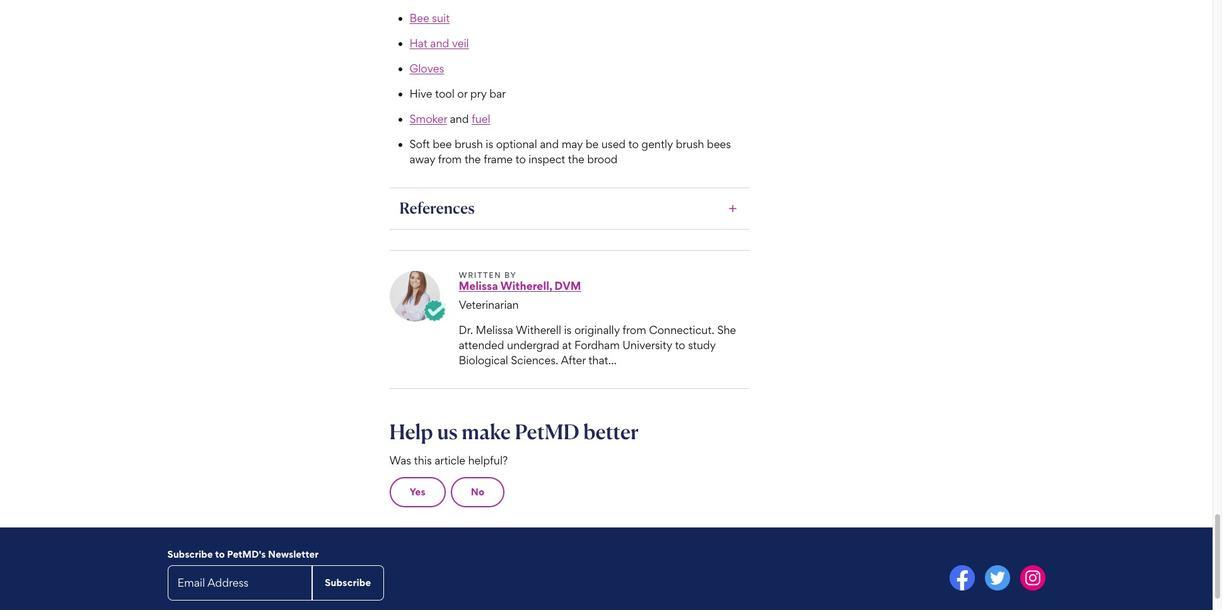 Task type: describe. For each thing, give the bounding box(es) containing it.
sciences.
[[511, 354, 558, 367]]

biological
[[459, 354, 508, 367]]

melissa witherell, dvm image
[[389, 271, 440, 322]]

after
[[561, 354, 586, 367]]

dvm
[[554, 280, 581, 293]]

petmd
[[515, 420, 579, 445]]

references
[[399, 199, 475, 218]]

bee suit link
[[410, 12, 450, 25]]

from inside dr. melissa witherell is originally from connecticut. she attended undergrad at fordham university to study biological sciences. after that...
[[623, 324, 646, 337]]

was this article helpful?
[[389, 454, 508, 467]]

brood
[[587, 153, 618, 166]]

tool
[[435, 87, 455, 101]]

references image
[[727, 203, 739, 215]]

connecticut.
[[649, 324, 714, 337]]

bee suit
[[410, 12, 450, 25]]

subscribe for subscribe to petmd's newsletter
[[167, 549, 213, 561]]

inspect
[[529, 153, 565, 166]]

us
[[437, 420, 458, 445]]

be
[[586, 138, 599, 151]]

1 brush from the left
[[455, 138, 483, 151]]

twitter image
[[985, 566, 1010, 591]]

optional
[[496, 138, 537, 151]]

witherell
[[516, 324, 561, 337]]

hat and veil
[[410, 37, 469, 50]]

pry
[[470, 87, 487, 101]]

written
[[459, 271, 502, 280]]

bee
[[410, 12, 429, 25]]

and for smoker
[[450, 113, 469, 126]]

at
[[562, 339, 572, 352]]

instagram image
[[1020, 566, 1045, 591]]

hive
[[410, 87, 432, 101]]

hive tool or pry bar
[[410, 87, 506, 101]]

smoker and fuel
[[410, 113, 490, 126]]

no button
[[451, 478, 505, 508]]

soft bee brush is optional and may be used to gently brush bees away from the frame to inspect the brood
[[410, 138, 731, 166]]

university
[[623, 339, 672, 352]]

petmd's
[[227, 549, 266, 561]]

is for optional
[[486, 138, 493, 151]]

may
[[562, 138, 583, 151]]

to inside dr. melissa witherell is originally from connecticut. she attended undergrad at fordham university to study biological sciences. after that...
[[675, 339, 685, 352]]

smoker link
[[410, 113, 447, 126]]

this
[[414, 454, 432, 467]]

facebook image
[[949, 566, 975, 591]]

attended
[[459, 339, 504, 352]]

gloves
[[410, 62, 444, 75]]

used
[[601, 138, 626, 151]]

was
[[389, 454, 411, 467]]

veil
[[452, 37, 469, 50]]

help
[[389, 420, 433, 445]]



Task type: vqa. For each thing, say whether or not it's contained in the screenshot.
Subscribe to PetMD's Newsletter
yes



Task type: locate. For each thing, give the bounding box(es) containing it.
bar
[[489, 87, 506, 101]]

0 vertical spatial from
[[438, 153, 462, 166]]

melissa up veterinarian
[[459, 280, 498, 293]]

yes button
[[389, 478, 446, 508]]

0 vertical spatial melissa
[[459, 280, 498, 293]]

fuel link
[[472, 113, 490, 126]]

newsletter
[[268, 549, 319, 561]]

bees
[[707, 138, 731, 151]]

subscribe button
[[312, 566, 384, 601]]

2 brush from the left
[[676, 138, 704, 151]]

subscribe for subscribe
[[325, 577, 371, 589]]

the
[[465, 153, 481, 166], [568, 153, 584, 166]]

1 horizontal spatial is
[[564, 324, 572, 337]]

originally
[[574, 324, 620, 337]]

1 horizontal spatial brush
[[676, 138, 704, 151]]

or
[[457, 87, 467, 101]]

from down bee
[[438, 153, 462, 166]]

make
[[462, 420, 511, 445]]

to down optional
[[515, 153, 526, 166]]

is
[[486, 138, 493, 151], [564, 324, 572, 337]]

is inside dr. melissa witherell is originally from connecticut. she attended undergrad at fordham university to study biological sciences. after that...
[[564, 324, 572, 337]]

and inside soft bee brush is optional and may be used to gently brush bees away from the frame to inspect the brood
[[540, 138, 559, 151]]

0 horizontal spatial and
[[430, 37, 449, 50]]

witherell,
[[500, 280, 552, 293]]

written by melissa witherell, dvm veterinarian
[[459, 271, 581, 312]]

melissa inside "written by melissa witherell, dvm veterinarian"
[[459, 280, 498, 293]]

1 vertical spatial and
[[450, 113, 469, 126]]

1 horizontal spatial and
[[450, 113, 469, 126]]

suit
[[432, 12, 450, 25]]

better
[[583, 420, 639, 445]]

bee
[[433, 138, 452, 151]]

hat and veil link
[[410, 37, 469, 50]]

brush left the 'bees'
[[676, 138, 704, 151]]

away
[[410, 153, 435, 166]]

dr.
[[459, 324, 473, 337]]

and up inspect
[[540, 138, 559, 151]]

subscribe
[[167, 549, 213, 561], [325, 577, 371, 589]]

no
[[471, 486, 485, 498]]

dr. melissa witherell is originally from connecticut. she attended undergrad at fordham university to study biological sciences. after that...
[[459, 324, 736, 367]]

gently
[[642, 138, 673, 151]]

0 horizontal spatial from
[[438, 153, 462, 166]]

and left veil
[[430, 37, 449, 50]]

brush
[[455, 138, 483, 151], [676, 138, 704, 151]]

hat
[[410, 37, 427, 50]]

is up frame
[[486, 138, 493, 151]]

from
[[438, 153, 462, 166], [623, 324, 646, 337]]

gloves link
[[410, 62, 444, 75]]

from inside soft bee brush is optional and may be used to gently brush bees away from the frame to inspect the brood
[[438, 153, 462, 166]]

1 vertical spatial is
[[564, 324, 572, 337]]

to left petmd's at bottom
[[215, 549, 225, 561]]

from up university at the bottom of the page
[[623, 324, 646, 337]]

article
[[435, 454, 465, 467]]

that...
[[588, 354, 617, 367]]

1 horizontal spatial from
[[623, 324, 646, 337]]

by
[[504, 271, 517, 280]]

undergrad
[[507, 339, 559, 352]]

to right used at the top
[[628, 138, 639, 151]]

subscribe inside button
[[325, 577, 371, 589]]

and left fuel
[[450, 113, 469, 126]]

and
[[430, 37, 449, 50], [450, 113, 469, 126], [540, 138, 559, 151]]

1 the from the left
[[465, 153, 481, 166]]

1 horizontal spatial the
[[568, 153, 584, 166]]

frame
[[484, 153, 513, 166]]

melissa up attended
[[476, 324, 513, 337]]

fuel
[[472, 113, 490, 126]]

brush right bee
[[455, 138, 483, 151]]

0 vertical spatial is
[[486, 138, 493, 151]]

to
[[628, 138, 639, 151], [515, 153, 526, 166], [675, 339, 685, 352], [215, 549, 225, 561]]

None email field
[[167, 566, 312, 601]]

to down the connecticut.
[[675, 339, 685, 352]]

is for originally
[[564, 324, 572, 337]]

0 horizontal spatial is
[[486, 138, 493, 151]]

1 vertical spatial melissa
[[476, 324, 513, 337]]

she
[[717, 324, 736, 337]]

veterinarian
[[459, 298, 519, 312]]

smoker
[[410, 113, 447, 126]]

helpful?
[[468, 454, 508, 467]]

melissa witherell, dvm link
[[459, 280, 581, 293]]

the left frame
[[465, 153, 481, 166]]

soft
[[410, 138, 430, 151]]

1 horizontal spatial subscribe
[[325, 577, 371, 589]]

yes
[[410, 486, 426, 498]]

melissa
[[459, 280, 498, 293], [476, 324, 513, 337]]

1 vertical spatial from
[[623, 324, 646, 337]]

0 horizontal spatial subscribe
[[167, 549, 213, 561]]

0 horizontal spatial the
[[465, 153, 481, 166]]

the down may
[[568, 153, 584, 166]]

and for hat
[[430, 37, 449, 50]]

2 vertical spatial and
[[540, 138, 559, 151]]

2 the from the left
[[568, 153, 584, 166]]

social element
[[611, 566, 1045, 594]]

subscribe to petmd's newsletter
[[167, 549, 319, 561]]

2 horizontal spatial and
[[540, 138, 559, 151]]

help us make petmd better
[[389, 420, 639, 445]]

0 vertical spatial subscribe
[[167, 549, 213, 561]]

fordham
[[574, 339, 620, 352]]

is up at
[[564, 324, 572, 337]]

is inside soft bee brush is optional and may be used to gently brush bees away from the frame to inspect the brood
[[486, 138, 493, 151]]

melissa inside dr. melissa witherell is originally from connecticut. she attended undergrad at fordham university to study biological sciences. after that...
[[476, 324, 513, 337]]

0 vertical spatial and
[[430, 37, 449, 50]]

0 horizontal spatial brush
[[455, 138, 483, 151]]

1 vertical spatial subscribe
[[325, 577, 371, 589]]

study
[[688, 339, 716, 352]]



